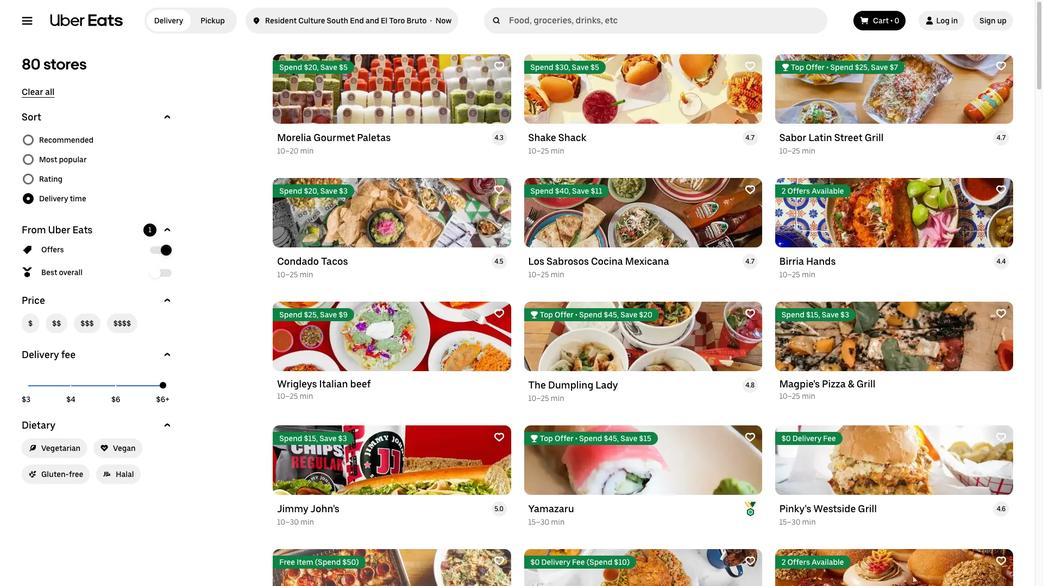 Task type: vqa. For each thing, say whether or not it's contained in the screenshot.
Tomatoes
no



Task type: locate. For each thing, give the bounding box(es) containing it.
clear
[[22, 87, 43, 97]]

price
[[22, 295, 45, 307]]

1 horizontal spatial •
[[891, 16, 893, 25]]

0
[[895, 16, 900, 25]]

delivery inside option group
[[39, 195, 68, 203]]

delivery
[[154, 16, 183, 25], [39, 195, 68, 203], [22, 349, 59, 361]]

dietary
[[22, 420, 55, 432]]

el
[[381, 16, 388, 25]]

delivery fee
[[22, 349, 76, 361]]

offers
[[41, 246, 64, 254]]

up
[[998, 16, 1007, 25]]

Pickup radio
[[191, 10, 235, 32]]

sign up
[[980, 16, 1007, 25]]

pickup
[[201, 16, 225, 25]]

sign
[[980, 16, 996, 25]]

1 vertical spatial delivery
[[39, 195, 68, 203]]

gluten-
[[41, 471, 69, 479]]

delivery left fee
[[22, 349, 59, 361]]

$$$ button
[[74, 314, 100, 334]]

delivery inside option
[[154, 16, 183, 25]]

•
[[430, 16, 432, 25], [891, 16, 893, 25]]

$$$
[[81, 320, 94, 328]]

end
[[350, 16, 364, 25]]

option group containing recommended
[[22, 130, 174, 209]]

option group
[[22, 130, 174, 209]]

add to favorites image
[[745, 61, 756, 72], [494, 309, 505, 320], [745, 309, 756, 320], [996, 309, 1007, 320], [494, 557, 505, 567], [745, 557, 756, 567]]

$$$$
[[113, 320, 131, 328]]

80 stores
[[22, 55, 87, 73]]

cart
[[873, 16, 889, 25]]

$4
[[66, 396, 75, 404]]

$3
[[22, 396, 30, 404]]

resident
[[265, 16, 297, 25]]

overall
[[59, 268, 83, 277]]

recommended
[[39, 136, 94, 145]]

• left now
[[430, 16, 432, 25]]

delivery for delivery fee
[[22, 349, 59, 361]]

2 vertical spatial delivery
[[22, 349, 59, 361]]

vegan button
[[94, 439, 142, 459]]

delivery left pickup
[[154, 16, 183, 25]]

most popular
[[39, 155, 87, 164]]

resident culture south end and el toro bruto • now
[[265, 16, 452, 25]]

$6
[[111, 396, 120, 404]]

delivery inside button
[[22, 349, 59, 361]]

$$ button
[[46, 314, 68, 334]]

and
[[366, 16, 379, 25]]

$
[[28, 320, 33, 328]]

south
[[327, 16, 348, 25]]

time
[[70, 195, 86, 203]]

2 • from the left
[[891, 16, 893, 25]]

rating
[[39, 175, 63, 184]]

• left 0
[[891, 16, 893, 25]]

0 horizontal spatial •
[[430, 16, 432, 25]]

0 vertical spatial delivery
[[154, 16, 183, 25]]

uber eats home image
[[50, 14, 123, 27]]

halal button
[[96, 465, 140, 485]]

delivery down rating
[[39, 195, 68, 203]]

best
[[41, 268, 57, 277]]

sign up link
[[974, 11, 1014, 30]]

halal
[[116, 471, 134, 479]]

stores
[[44, 55, 87, 73]]

sort
[[22, 111, 41, 123]]

toro
[[389, 16, 405, 25]]

delivery for delivery
[[154, 16, 183, 25]]

$6+
[[156, 396, 170, 404]]

add to favorites image
[[494, 61, 505, 72], [996, 61, 1007, 72], [494, 185, 505, 196], [745, 185, 756, 196], [996, 185, 1007, 196], [494, 433, 505, 444], [745, 433, 756, 444], [996, 433, 1007, 444], [996, 557, 1007, 567]]



Task type: describe. For each thing, give the bounding box(es) containing it.
dietary button
[[22, 420, 174, 433]]

delivery time
[[39, 195, 86, 203]]

log
[[937, 16, 950, 25]]

eats
[[73, 224, 93, 236]]

free
[[69, 471, 83, 479]]

80
[[22, 55, 41, 73]]

Food, groceries, drinks, etc text field
[[509, 15, 823, 26]]

sort button
[[22, 111, 174, 124]]

vegan
[[113, 445, 136, 453]]

log in link
[[919, 11, 965, 30]]

log in
[[937, 16, 958, 25]]

gluten-free button
[[22, 465, 90, 485]]

fee
[[61, 349, 76, 361]]

cart • 0
[[873, 16, 900, 25]]

clear all
[[22, 87, 55, 97]]

$ button
[[22, 314, 39, 334]]

popular
[[59, 155, 87, 164]]

1
[[148, 227, 152, 234]]

clear all button
[[22, 87, 55, 98]]

delivery for delivery time
[[39, 195, 68, 203]]

all
[[45, 87, 55, 97]]

from uber eats
[[22, 224, 93, 236]]

$$$$ button
[[107, 314, 138, 334]]

vegetarian
[[41, 445, 80, 453]]

$$
[[52, 320, 61, 328]]

Delivery radio
[[147, 10, 191, 32]]

best overall
[[41, 268, 83, 277]]

deliver to image
[[252, 14, 261, 27]]

culture
[[299, 16, 325, 25]]

gluten-free
[[41, 471, 83, 479]]

most
[[39, 155, 57, 164]]

vegetarian button
[[22, 439, 87, 459]]

1 • from the left
[[430, 16, 432, 25]]

main navigation menu image
[[22, 15, 33, 26]]

from
[[22, 224, 46, 236]]

uber
[[48, 224, 70, 236]]

in
[[952, 16, 958, 25]]

bruto
[[407, 16, 427, 25]]

delivery fee button
[[22, 349, 174, 362]]

price button
[[22, 295, 174, 308]]

now
[[436, 16, 452, 25]]



